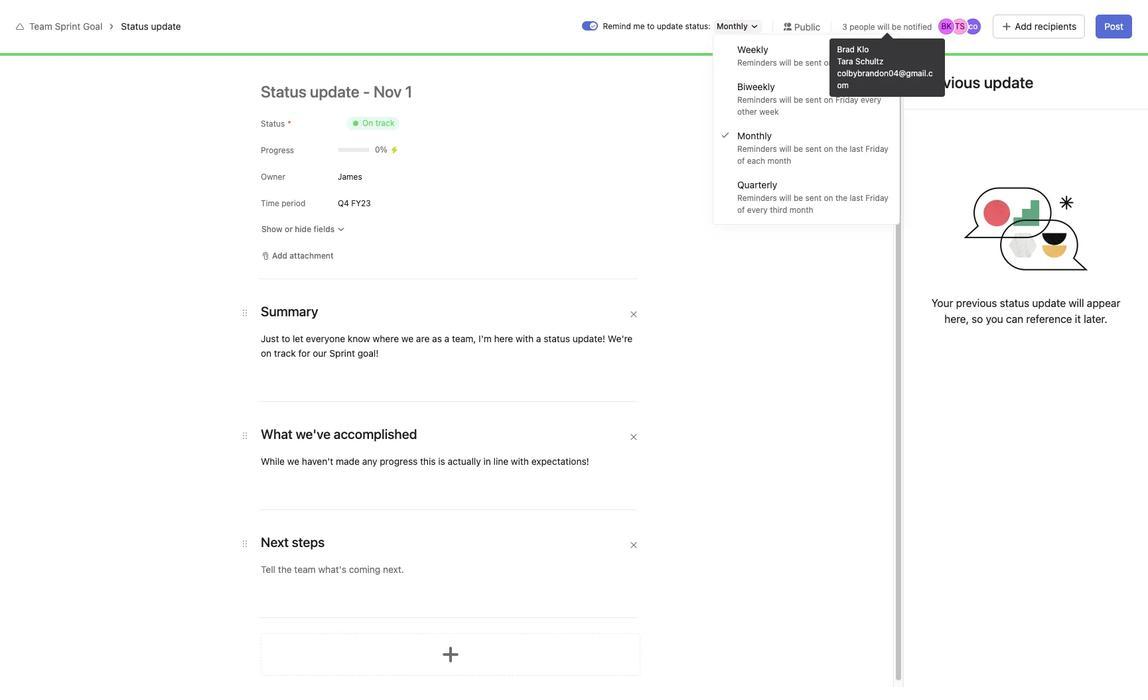 Task type: vqa. For each thing, say whether or not it's contained in the screenshot.
See details, Thought Zone (Brainstorm Space) 'icon'
no



Task type: describe. For each thing, give the bounding box(es) containing it.
workspace
[[234, 41, 280, 52]]

last for quarterly
[[850, 193, 863, 203]]

goals for workspace
[[283, 41, 306, 52]]

goal's
[[630, 315, 656, 327]]

(away)
[[418, 633, 449, 645]]

james for james (away) created this goal ·
[[385, 633, 415, 645]]

1 vertical spatial to
[[509, 315, 517, 327]]

share button
[[1088, 47, 1132, 66]]

quarterly
[[737, 179, 777, 190]]

quarterly reminders will be sent on the last friday of every third month
[[737, 179, 889, 215]]

q4
[[338, 198, 349, 208]]

the status?
[[398, 167, 465, 182]]

0 horizontal spatial you
[[436, 656, 450, 666]]

post button
[[1096, 15, 1132, 38]]

will for quarterly
[[779, 193, 792, 203]]

trial?
[[1004, 11, 1023, 21]]

brad klo tara schultz colbybrandon04@gmail.c om
[[837, 44, 933, 90]]

reminders for biweekly
[[737, 95, 777, 105]]

1 vertical spatial ts
[[1055, 51, 1065, 61]]

3 section title text field from the top
[[261, 534, 325, 552]]

1 vertical spatial made
[[413, 656, 434, 666]]

track inside just to let everyone know where we are as a team, i'm here with a status update! we're on track for our sprint goal!
[[274, 348, 296, 359]]

where
[[373, 333, 399, 344]]

any
[[362, 456, 377, 467]]

use
[[444, 315, 461, 327]]

on inside just to let everyone know where we are as a team, i'm here with a status update! we're on track for our sprint goal!
[[261, 348, 272, 359]]

0 horizontal spatial a
[[444, 333, 449, 344]]

will for monthly
[[779, 144, 792, 154]]

can
[[1006, 313, 1024, 325]]

2 horizontal spatial a
[[536, 333, 541, 344]]

*
[[288, 119, 291, 129]]

1 vertical spatial owner
[[466, 656, 489, 666]]

weekly
[[737, 44, 768, 55]]

this right the created
[[487, 633, 504, 645]]

1 horizontal spatial is
[[438, 456, 445, 467]]

status update
[[121, 21, 181, 32]]

james (away) created this goal ·
[[385, 633, 533, 645]]

each
[[747, 156, 765, 166]]

public
[[794, 21, 821, 32]]

this down james (away) created this goal · at the left of the page
[[501, 656, 515, 666]]

track inside on track popup button
[[375, 118, 395, 128]]

connect relevant projects or portfolios
[[366, 559, 515, 569]]

0 horizontal spatial sprint
[[55, 21, 80, 32]]

projects
[[434, 559, 466, 569]]

goals for sub-
[[483, 315, 506, 327]]

be for weekly
[[794, 58, 803, 68]]

month inside monthly reminders will be sent on the last friday of each month
[[768, 156, 791, 166]]

fields
[[314, 224, 335, 234]]

billing
[[1060, 11, 1082, 21]]

info
[[1084, 11, 1098, 21]]

every inside 'quarterly reminders will be sent on the last friday of every third month'
[[747, 205, 768, 215]]

my
[[218, 41, 231, 52]]

status for status *
[[261, 119, 285, 129]]

reminders for weekly
[[737, 58, 777, 68]]

team,
[[452, 333, 476, 344]]

biweekly reminders will be sent on friday every other week
[[737, 81, 881, 117]]

add attachment
[[272, 251, 334, 261]]

sent for quarterly
[[805, 193, 822, 203]]

will for biweekly
[[779, 95, 792, 105]]

remind me to update status:
[[603, 21, 711, 31]]

free
[[907, 6, 923, 16]]

here,
[[945, 313, 969, 325]]

q4 fy23
[[338, 198, 371, 208]]

add attachment button
[[256, 247, 340, 265]]

to inside just to let everyone know where we are as a team, i'm here with a status update! we're on track for our sprint goal!
[[282, 333, 290, 344]]

home link
[[8, 40, 151, 62]]

will for 3
[[877, 22, 890, 32]]

1 horizontal spatial co
[[1069, 51, 1078, 61]]

this
[[353, 439, 371, 450]]

what's for what's the status?
[[353, 167, 395, 182]]

reminders for monthly
[[737, 144, 777, 154]]

made you the owner of this goal
[[411, 656, 533, 666]]

1 vertical spatial bk
[[1042, 51, 1052, 61]]

created
[[451, 633, 485, 645]]

attachment
[[290, 251, 334, 261]]

ja
[[1029, 51, 1038, 61]]

be for quarterly
[[794, 193, 803, 203]]

it
[[1075, 313, 1081, 325]]

0 vertical spatial ts
[[955, 21, 965, 31]]

status for status update
[[121, 21, 149, 32]]

on track
[[362, 118, 395, 128]]

what's the status?
[[353, 167, 465, 182]]

home
[[35, 45, 60, 56]]

share
[[1105, 51, 1126, 61]]

section title text field for let
[[261, 303, 318, 321]]

period
[[281, 198, 306, 208]]

this is the new benchmark!
[[353, 439, 480, 450]]

actually
[[448, 456, 481, 467]]

show or hide fields button
[[256, 220, 351, 239]]

last for monthly
[[850, 144, 863, 154]]

1 horizontal spatial goal
[[794, 201, 813, 212]]

while we haven't made any progress this is actually in line with expectations!
[[261, 456, 589, 467]]

reference
[[1026, 313, 1072, 325]]

just to let everyone know where we are as a team, i'm here with a status update! we're on track for our sprint goal!
[[261, 333, 635, 359]]

everyone
[[306, 333, 345, 344]]

portfolios
[[478, 559, 515, 569]]

add recipients button
[[993, 15, 1085, 38]]

on for monthly
[[824, 144, 833, 154]]

om
[[837, 80, 849, 90]]

we inside just to let everyone know where we are as a team, i'm here with a status update! we're on track for our sprint goal!
[[401, 333, 414, 344]]

sent for biweekly
[[805, 95, 822, 105]]

or inside button
[[468, 559, 476, 569]]

previous update
[[920, 73, 1034, 92]]

3
[[842, 22, 847, 32]]

are
[[416, 333, 430, 344]]

we're
[[608, 333, 633, 344]]

0 vertical spatial is
[[374, 439, 381, 450]]

weekly reminders will be sent on fridays
[[737, 44, 863, 68]]

what's in my trial? button
[[948, 7, 1029, 25]]

left
[[927, 15, 940, 25]]

brad
[[837, 44, 855, 54]]

17
[[897, 15, 905, 25]]

connect for connect a sub-goal
[[466, 345, 502, 356]]

1 vertical spatial goal
[[506, 633, 525, 645]]

update inside the your previous status update will appear here, so you can reference it later.
[[1032, 297, 1066, 309]]

my
[[991, 11, 1002, 21]]

i'm
[[479, 333, 492, 344]]

what's for what's in my trial?
[[954, 11, 980, 21]]

Goal name text field
[[342, 102, 956, 149]]

reminders for quarterly
[[737, 193, 777, 203]]

time
[[261, 198, 279, 208]]

update!
[[573, 333, 605, 344]]

status *
[[261, 119, 291, 129]]

use sub-goals to automatically update this goal's progress.
[[444, 315, 699, 327]]

0 horizontal spatial we
[[287, 456, 299, 467]]

2 vertical spatial goal
[[517, 656, 533, 666]]

me
[[633, 21, 645, 31]]

free trial 17 days left
[[897, 6, 940, 25]]

add for add attachment
[[272, 251, 287, 261]]

what's in my trial?
[[954, 11, 1023, 21]]

goal!
[[358, 348, 379, 359]]

sprint inside just to let everyone know where we are as a team, i'm here with a status update! we're on track for our sprint goal!
[[329, 348, 355, 359]]

while
[[261, 456, 285, 467]]

status inside the your previous status update will appear here, so you can reference it later.
[[1000, 297, 1030, 309]]

1 vertical spatial in
[[483, 456, 491, 467]]



Task type: locate. For each thing, give the bounding box(es) containing it.
on for biweekly
[[824, 95, 833, 105]]

on up 'quarterly reminders will be sent on the last friday of every third month'
[[824, 144, 833, 154]]

goal right 'third'
[[794, 201, 813, 212]]

monthly
[[717, 21, 748, 31], [737, 130, 772, 141]]

sent inside biweekly reminders will be sent on friday every other week
[[805, 95, 822, 105]]

bk right ja
[[1042, 51, 1052, 61]]

add billing info
[[1043, 11, 1098, 21]]

be down the public
[[794, 58, 803, 68]]

4 reminders from the top
[[737, 193, 777, 203]]

1 vertical spatial sprint
[[329, 348, 355, 359]]

of for quarterly
[[737, 205, 745, 215]]

your previous status update will appear here, so you can reference it later.
[[932, 297, 1121, 325]]

sprint down everyone
[[329, 348, 355, 359]]

goal owner
[[794, 201, 842, 212]]

0 horizontal spatial made
[[336, 456, 360, 467]]

our
[[313, 348, 327, 359]]

of down james (away) created this goal · at the left of the page
[[492, 656, 499, 666]]

2 remove section image from the top
[[630, 433, 638, 441]]

be inside monthly reminders will be sent on the last friday of each month
[[794, 144, 803, 154]]

ts right ja
[[1055, 51, 1065, 61]]

0 horizontal spatial owner
[[466, 656, 489, 666]]

you inside the your previous status update will appear here, so you can reference it later.
[[986, 313, 1003, 325]]

monthly up weekly
[[717, 21, 748, 31]]

0 vertical spatial to
[[647, 21, 655, 31]]

status up home link
[[121, 21, 149, 32]]

connect a sub-goal button
[[444, 339, 559, 363]]

be down weekly reminders will be sent on fridays
[[794, 95, 803, 105]]

owner down the created
[[466, 656, 489, 666]]

goal left ·
[[506, 633, 525, 645]]

with up connect a sub-goal
[[516, 333, 534, 344]]

this up we're
[[612, 315, 627, 327]]

add billing info button
[[1037, 7, 1104, 25]]

made left any
[[336, 456, 360, 467]]

is down benchmark!
[[438, 456, 445, 467]]

the up 'quarterly reminders will be sent on the last friday of every third month'
[[836, 144, 848, 154]]

reminders inside biweekly reminders will be sent on friday every other week
[[737, 95, 777, 105]]

0 vertical spatial goal
[[83, 21, 102, 32]]

0 horizontal spatial every
[[747, 205, 768, 215]]

later.
[[1084, 313, 1108, 325]]

relevant
[[401, 559, 432, 569]]

last right the goal owner
[[850, 193, 863, 203]]

0 vertical spatial with
[[516, 333, 534, 344]]

month right each
[[768, 156, 791, 166]]

0 vertical spatial you
[[986, 313, 1003, 325]]

0 vertical spatial goal
[[532, 345, 550, 356]]

0 horizontal spatial bk
[[941, 21, 952, 31]]

0 horizontal spatial in
[[483, 456, 491, 467]]

reminders up each
[[737, 144, 777, 154]]

will inside 'quarterly reminders will be sent on the last friday of every third month'
[[779, 193, 792, 203]]

just
[[261, 333, 279, 344]]

on inside weekly reminders will be sent on fridays
[[824, 58, 833, 68]]

appear
[[1087, 297, 1121, 309]]

1 vertical spatial monthly
[[737, 130, 772, 141]]

1 vertical spatial goal
[[794, 201, 813, 212]]

monthly inside monthly reminders will be sent on the last friday of each month
[[737, 130, 772, 141]]

0 vertical spatial remove section image
[[630, 311, 638, 319]]

1 vertical spatial section title text field
[[261, 425, 417, 444]]

sub-
[[463, 315, 483, 327], [512, 345, 532, 356]]

1 horizontal spatial status
[[261, 119, 285, 129]]

of inside monthly reminders will be sent on the last friday of each month
[[737, 156, 745, 166]]

1 horizontal spatial made
[[413, 656, 434, 666]]

on down just
[[261, 348, 272, 359]]

connect
[[466, 345, 502, 356], [366, 559, 399, 569]]

goal up home link
[[83, 21, 102, 32]]

a down "here"
[[505, 345, 510, 356]]

sent down monthly reminders will be sent on the last friday of each month on the top right of the page
[[805, 193, 822, 203]]

0 vertical spatial bk
[[941, 21, 952, 31]]

connect for connect relevant projects or portfolios
[[366, 559, 399, 569]]

of down "quarterly"
[[737, 205, 745, 215]]

friday inside 'quarterly reminders will be sent on the last friday of every third month'
[[866, 193, 889, 203]]

on inside 'quarterly reminders will be sent on the last friday of every third month'
[[824, 193, 833, 203]]

1 vertical spatial of
[[737, 205, 745, 215]]

or left hide
[[285, 224, 293, 234]]

remove section image for just to let everyone know where we are as a team, i'm here with a status update! we're on track for our sprint goal!
[[630, 311, 638, 319]]

1 horizontal spatial we
[[401, 333, 414, 344]]

2 last from the top
[[850, 193, 863, 203]]

Section title text field
[[261, 303, 318, 321], [261, 425, 417, 444], [261, 534, 325, 552]]

a right 'as'
[[444, 333, 449, 344]]

0 horizontal spatial status
[[121, 21, 149, 32]]

1 horizontal spatial what's
[[954, 11, 980, 21]]

what's down 0% at top
[[353, 167, 395, 182]]

last inside 'quarterly reminders will be sent on the last friday of every third month'
[[850, 193, 863, 203]]

with right line
[[511, 456, 529, 467]]

remove section image
[[630, 311, 638, 319], [630, 433, 638, 441]]

2 vertical spatial of
[[492, 656, 499, 666]]

1 reminders from the top
[[737, 58, 777, 68]]

be inside 'quarterly reminders will be sent on the last friday of every third month'
[[794, 193, 803, 203]]

1 vertical spatial remove section image
[[630, 433, 638, 441]]

1 horizontal spatial ts
[[1055, 51, 1065, 61]]

1 vertical spatial month
[[790, 205, 813, 215]]

0 vertical spatial track
[[375, 118, 395, 128]]

other
[[737, 107, 757, 117]]

0 vertical spatial last
[[850, 144, 863, 154]]

we left are
[[401, 333, 414, 344]]

fy23
[[351, 198, 371, 208]]

on track button
[[338, 112, 408, 135]]

0 vertical spatial made
[[336, 456, 360, 467]]

as
[[432, 333, 442, 344]]

show
[[261, 224, 283, 234]]

be inside weekly reminders will be sent on fridays
[[794, 58, 803, 68]]

track right on
[[375, 118, 395, 128]]

status inside just to let everyone know where we are as a team, i'm here with a status update! we're on track for our sprint goal!
[[544, 333, 570, 344]]

friday inside biweekly reminders will be sent on friday every other week
[[836, 95, 859, 105]]

recipients
[[1035, 21, 1077, 32]]

0 vertical spatial friday
[[836, 95, 859, 105]]

0 vertical spatial goals
[[283, 41, 306, 52]]

0 horizontal spatial team
[[29, 21, 52, 32]]

to left "let"
[[282, 333, 290, 344]]

1 section title text field from the top
[[261, 303, 318, 321]]

be for biweekly
[[794, 95, 803, 105]]

connect left "relevant"
[[366, 559, 399, 569]]

will inside biweekly reminders will be sent on friday every other week
[[779, 95, 792, 105]]

fridays
[[836, 58, 863, 68]]

on left tara
[[824, 58, 833, 68]]

sent
[[805, 58, 822, 68], [805, 95, 822, 105], [805, 144, 822, 154], [805, 193, 822, 203]]

·
[[527, 633, 530, 645]]

be down monthly reminders will be sent on the last friday of each month on the top right of the page
[[794, 193, 803, 203]]

0 horizontal spatial goal
[[83, 21, 102, 32]]

you right 'so'
[[986, 313, 1003, 325]]

2 section title text field from the top
[[261, 425, 417, 444]]

james up "q4 fy23"
[[338, 172, 362, 182]]

add for add recipients
[[1015, 21, 1032, 32]]

tara
[[837, 56, 853, 66]]

tooltip
[[829, 35, 945, 97]]

status
[[1000, 297, 1030, 309], [544, 333, 570, 344]]

on for quarterly
[[824, 193, 833, 203]]

1 vertical spatial track
[[274, 348, 296, 359]]

team for team sprint goal
[[29, 21, 52, 32]]

add inside dropdown button
[[272, 251, 287, 261]]

2 sent from the top
[[805, 95, 822, 105]]

bk right left
[[941, 21, 952, 31]]

klo
[[857, 44, 869, 54]]

let
[[293, 333, 303, 344]]

line
[[494, 456, 509, 467]]

1 vertical spatial goals
[[483, 315, 506, 327]]

1 vertical spatial every
[[747, 205, 768, 215]]

team sprint goal
[[218, 56, 320, 71]]

james left (away) at the bottom left of the page
[[385, 633, 415, 645]]

of for monthly
[[737, 156, 745, 166]]

month inside 'quarterly reminders will be sent on the last friday of every third month'
[[790, 205, 813, 215]]

1 vertical spatial sub-
[[512, 345, 532, 356]]

the down james (away) created this goal · at the left of the page
[[452, 656, 464, 666]]

0 horizontal spatial or
[[285, 224, 293, 234]]

0 vertical spatial connect
[[466, 345, 502, 356]]

know
[[348, 333, 370, 344]]

progress
[[380, 456, 418, 467]]

friday for quarterly
[[866, 193, 889, 203]]

1 vertical spatial last
[[850, 193, 863, 203]]

goal
[[532, 345, 550, 356], [506, 633, 525, 645], [517, 656, 533, 666]]

0 vertical spatial we
[[401, 333, 414, 344]]

every inside biweekly reminders will be sent on friday every other week
[[861, 95, 881, 105]]

be left the days
[[892, 22, 901, 32]]

0%
[[375, 145, 387, 155]]

with inside just to let everyone know where we are as a team, i'm here with a status update! we're on track for our sprint goal!
[[516, 333, 534, 344]]

1 vertical spatial we
[[287, 456, 299, 467]]

1 vertical spatial team
[[218, 56, 251, 71]]

1 horizontal spatial sprint
[[329, 348, 355, 359]]

1 horizontal spatial add
[[1015, 21, 1032, 32]]

section title text field for haven't
[[261, 425, 417, 444]]

1 vertical spatial james
[[385, 633, 415, 645]]

here
[[494, 333, 513, 344]]

tooltip containing brad klo
[[829, 35, 945, 97]]

be
[[892, 22, 901, 32], [794, 58, 803, 68], [794, 95, 803, 105], [794, 144, 803, 154], [794, 193, 803, 203]]

team sprint goal link
[[29, 21, 102, 32]]

1 vertical spatial friday
[[866, 144, 889, 154]]

0 vertical spatial co
[[969, 21, 978, 31]]

goals up sprint goal
[[283, 41, 306, 52]]

0 horizontal spatial james
[[338, 172, 362, 182]]

goal down automatically at the top of page
[[532, 345, 550, 356]]

goal
[[83, 21, 102, 32], [794, 201, 813, 212]]

ts right left
[[955, 21, 965, 31]]

1 last from the top
[[850, 144, 863, 154]]

add report section image
[[440, 644, 461, 666]]

reminders inside monthly reminders will be sent on the last friday of each month
[[737, 144, 777, 154]]

0 vertical spatial in
[[982, 11, 989, 21]]

friday inside monthly reminders will be sent on the last friday of each month
[[866, 144, 889, 154]]

we right while
[[287, 456, 299, 467]]

last inside monthly reminders will be sent on the last friday of each month
[[850, 144, 863, 154]]

sent down weekly reminders will be sent on fridays
[[805, 95, 822, 105]]

made down (away) at the bottom left of the page
[[413, 656, 434, 666]]

to right me
[[647, 21, 655, 31]]

to up "here"
[[509, 315, 517, 327]]

we
[[401, 333, 414, 344], [287, 456, 299, 467]]

schultz
[[856, 56, 884, 66]]

what's left my
[[954, 11, 980, 21]]

owner
[[261, 172, 285, 182]]

0 horizontal spatial co
[[969, 21, 978, 31]]

track left for
[[274, 348, 296, 359]]

1 vertical spatial with
[[511, 456, 529, 467]]

1 horizontal spatial track
[[375, 118, 395, 128]]

1 horizontal spatial to
[[509, 315, 517, 327]]

add recipients
[[1015, 21, 1077, 32]]

will inside monthly reminders will be sent on the last friday of each month
[[779, 144, 792, 154]]

team sprint goal
[[29, 21, 102, 32]]

1 sent from the top
[[805, 58, 822, 68]]

team up the home
[[29, 21, 52, 32]]

new
[[400, 439, 417, 450]]

expectations!
[[531, 456, 589, 467]]

hide
[[295, 224, 311, 234]]

2 vertical spatial section title text field
[[261, 534, 325, 552]]

2 horizontal spatial to
[[647, 21, 655, 31]]

third
[[770, 205, 787, 215]]

0 vertical spatial owner
[[816, 201, 842, 212]]

post
[[1105, 21, 1124, 32]]

connect inside button
[[366, 559, 399, 569]]

goals up "here"
[[483, 315, 506, 327]]

sent up 'quarterly reminders will be sent on the last friday of every third month'
[[805, 144, 822, 154]]

1 horizontal spatial bk
[[1042, 51, 1052, 61]]

0 horizontal spatial ts
[[955, 21, 965, 31]]

the inside monthly reminders will be sent on the last friday of each month
[[836, 144, 848, 154]]

2 horizontal spatial add
[[1043, 11, 1058, 21]]

reminders down weekly
[[737, 58, 777, 68]]

connect down i'm
[[466, 345, 502, 356]]

last
[[850, 144, 863, 154], [850, 193, 863, 203]]

goal inside button
[[532, 345, 550, 356]]

on down monthly reminders will be sent on the last friday of each month on the top right of the page
[[824, 193, 833, 203]]

0 horizontal spatial is
[[374, 439, 381, 450]]

monthly inside dropdown button
[[717, 21, 748, 31]]

show or hide fields
[[261, 224, 335, 234]]

0 vertical spatial or
[[285, 224, 293, 234]]

team down 'my' on the left
[[218, 56, 251, 71]]

sent inside weekly reminders will be sent on fridays
[[805, 58, 822, 68]]

a inside connect a sub-goal button
[[505, 345, 510, 356]]

week
[[759, 107, 779, 117]]

1 vertical spatial is
[[438, 456, 445, 467]]

of left each
[[737, 156, 745, 166]]

sent for weekly
[[805, 58, 822, 68]]

monthly down other
[[737, 130, 772, 141]]

status up 'can'
[[1000, 297, 1030, 309]]

colbybrandon04@gmail.c
[[837, 68, 933, 78]]

0 vertical spatial section title text field
[[261, 303, 318, 321]]

owner
[[816, 201, 842, 212], [466, 656, 489, 666]]

or inside dropdown button
[[285, 224, 293, 234]]

add for add billing info
[[1043, 11, 1058, 21]]

the left new
[[383, 439, 397, 450]]

switch
[[582, 21, 598, 31]]

be for monthly
[[794, 144, 803, 154]]

0 vertical spatial sprint
[[55, 21, 80, 32]]

1 horizontal spatial connect
[[466, 345, 502, 356]]

the inside 'quarterly reminders will be sent on the last friday of every third month'
[[836, 193, 848, 203]]

0 vertical spatial james
[[338, 172, 362, 182]]

on for weekly
[[824, 58, 833, 68]]

monthly for monthly reminders will be sent on the last friday of each month
[[737, 130, 772, 141]]

what's
[[954, 11, 980, 21], [353, 167, 395, 182]]

of inside 'quarterly reminders will be sent on the last friday of every third month'
[[737, 205, 745, 215]]

1 horizontal spatial sub-
[[512, 345, 532, 356]]

monthly for monthly
[[717, 21, 748, 31]]

add inside button
[[1043, 11, 1058, 21]]

team for team sprint goal
[[218, 56, 251, 71]]

be inside biweekly reminders will be sent on friday every other week
[[794, 95, 803, 105]]

sent left tara
[[805, 58, 822, 68]]

in inside button
[[982, 11, 989, 21]]

last up 'quarterly reminders will be sent on the last friday of every third month'
[[850, 144, 863, 154]]

goal down ·
[[517, 656, 533, 666]]

month right 'third'
[[790, 205, 813, 215]]

so
[[972, 313, 983, 325]]

2 vertical spatial to
[[282, 333, 290, 344]]

sent for monthly
[[805, 144, 822, 154]]

0 vertical spatial team
[[29, 21, 52, 32]]

sent inside 'quarterly reminders will be sent on the last friday of every third month'
[[805, 193, 822, 203]]

status left *
[[261, 119, 285, 129]]

you down (away) at the bottom left of the page
[[436, 656, 450, 666]]

1 horizontal spatial owner
[[816, 201, 842, 212]]

every down colbybrandon04@gmail.c
[[861, 95, 881, 105]]

in left my
[[982, 11, 989, 21]]

this down this is the new benchmark! on the left of the page
[[420, 456, 436, 467]]

remove section image
[[630, 542, 638, 550]]

Title of update text field
[[261, 77, 659, 106]]

what's inside button
[[954, 11, 980, 21]]

1 vertical spatial or
[[468, 559, 476, 569]]

0 horizontal spatial goals
[[283, 41, 306, 52]]

will inside weekly reminders will be sent on fridays
[[779, 58, 792, 68]]

reminders inside weekly reminders will be sent on fridays
[[737, 58, 777, 68]]

on
[[362, 118, 373, 128]]

progress.
[[658, 315, 699, 327]]

1 vertical spatial status
[[261, 119, 285, 129]]

0 horizontal spatial status
[[544, 333, 570, 344]]

4 sent from the top
[[805, 193, 822, 203]]

sub- up the 'team,'
[[463, 315, 483, 327]]

reminders down biweekly
[[737, 95, 777, 105]]

3 reminders from the top
[[737, 144, 777, 154]]

trial
[[925, 6, 940, 16]]

of
[[737, 156, 745, 166], [737, 205, 745, 215], [492, 656, 499, 666]]

monthly reminders will be sent on the last friday of each month
[[737, 130, 889, 166]]

0 horizontal spatial sub-
[[463, 315, 483, 327]]

1 remove section image from the top
[[630, 311, 638, 319]]

co down 'recipients'
[[1069, 51, 1078, 61]]

sprint up home link
[[55, 21, 80, 32]]

or right projects in the left bottom of the page
[[468, 559, 476, 569]]

connect relevant projects or portfolios button
[[347, 555, 521, 573]]

1 vertical spatial co
[[1069, 51, 1078, 61]]

0 horizontal spatial to
[[282, 333, 290, 344]]

days
[[908, 15, 925, 25]]

0 vertical spatial what's
[[954, 11, 980, 21]]

is right this
[[374, 439, 381, 450]]

owner right 'third'
[[816, 201, 842, 212]]

my workspace goals link
[[218, 40, 306, 54]]

on inside monthly reminders will be sent on the last friday of each month
[[824, 144, 833, 154]]

this
[[612, 315, 627, 327], [420, 456, 436, 467], [487, 633, 504, 645], [501, 656, 515, 666]]

every left 'third'
[[747, 205, 768, 215]]

be up 'quarterly reminders will be sent on the last friday of every third month'
[[794, 144, 803, 154]]

reminders inside 'quarterly reminders will be sent on the last friday of every third month'
[[737, 193, 777, 203]]

on up monthly reminders will be sent on the last friday of each month on the top right of the page
[[824, 95, 833, 105]]

will inside the your previous status update will appear here, so you can reference it later.
[[1069, 297, 1084, 309]]

the down monthly reminders will be sent on the last friday of each month on the top right of the page
[[836, 193, 848, 203]]

automatically
[[520, 315, 577, 327]]

co down what's in my trial?
[[969, 21, 978, 31]]

sub- down "here"
[[512, 345, 532, 356]]

sub- inside connect a sub-goal button
[[512, 345, 532, 356]]

add inside button
[[1015, 21, 1032, 32]]

remove section image for while we haven't made any progress this is actually in line with expectations!
[[630, 433, 638, 441]]

0 horizontal spatial add
[[272, 251, 287, 261]]

a down automatically at the top of page
[[536, 333, 541, 344]]

or
[[285, 224, 293, 234], [468, 559, 476, 569]]

will for weekly
[[779, 58, 792, 68]]

2 vertical spatial friday
[[866, 193, 889, 203]]

0 vertical spatial every
[[861, 95, 881, 105]]

list box
[[417, 5, 736, 27]]

3 sent from the top
[[805, 144, 822, 154]]

0 vertical spatial sub-
[[463, 315, 483, 327]]

1 horizontal spatial goals
[[483, 315, 506, 327]]

connect inside button
[[466, 345, 502, 356]]

be for 3
[[892, 22, 901, 32]]

on inside biweekly reminders will be sent on friday every other week
[[824, 95, 833, 105]]

people
[[850, 22, 875, 32]]

sent inside monthly reminders will be sent on the last friday of each month
[[805, 144, 822, 154]]

james for james
[[338, 172, 362, 182]]

2 reminders from the top
[[737, 95, 777, 105]]

1 horizontal spatial james
[[385, 633, 415, 645]]

sprint
[[55, 21, 80, 32], [329, 348, 355, 359]]

status down automatically at the top of page
[[544, 333, 570, 344]]

friday for monthly
[[866, 144, 889, 154]]

reminders down "quarterly"
[[737, 193, 777, 203]]

in left line
[[483, 456, 491, 467]]



